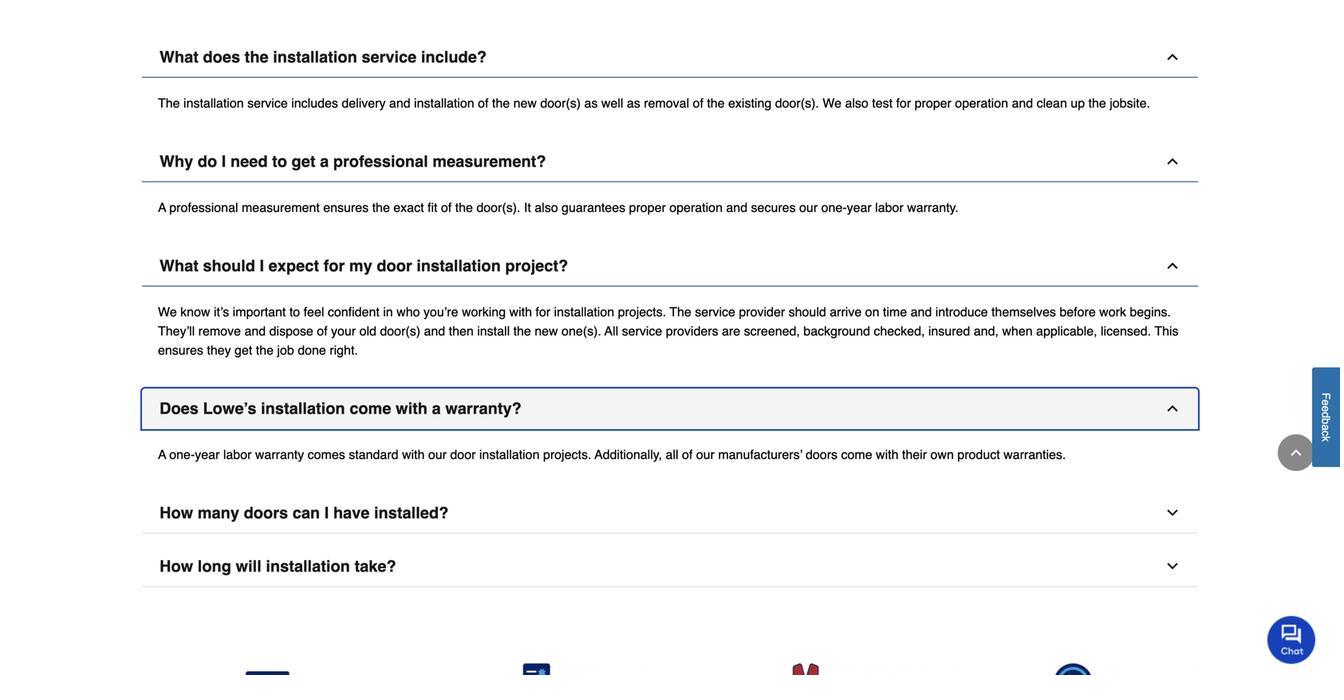Task type: vqa. For each thing, say whether or not it's contained in the screenshot.
bottommost Proper
yes



Task type: describe. For each thing, give the bounding box(es) containing it.
a for does lowe's installation come with a warranty?
[[158, 447, 166, 462]]

1 vertical spatial one-
[[169, 447, 195, 462]]

the installation service includes delivery and installation of the new door(s) as well as removal of the existing door(s). we also test for proper operation and clean up the jobsite.
[[158, 96, 1151, 110]]

1 horizontal spatial operation
[[955, 96, 1009, 110]]

what does the installation service include?
[[160, 48, 487, 66]]

2 e from the top
[[1320, 406, 1333, 413]]

1 as from the left
[[585, 96, 598, 110]]

does lowe's installation come with a warranty? button
[[142, 389, 1199, 430]]

door(s) inside we know it's important to feel confident in who you're working with for installation projects. the service provider should arrive on time and introduce themselves before work begins. they'll remove and dispose of your old door(s) and then install the new one(s). all service providers are screened, background checked, insured and, when applicable, licensed. this ensures they get the job done right.
[[380, 324, 421, 339]]

2 horizontal spatial our
[[800, 200, 818, 215]]

and down important
[[245, 324, 266, 339]]

to for important
[[290, 305, 300, 319]]

2 as from the left
[[627, 96, 641, 110]]

they
[[207, 343, 231, 358]]

secures
[[751, 200, 796, 215]]

of right fit
[[441, 200, 452, 215]]

1 horizontal spatial we
[[823, 96, 842, 110]]

does
[[160, 400, 199, 418]]

service right all
[[622, 324, 663, 339]]

f e e d b a c k button
[[1313, 368, 1341, 468]]

2 horizontal spatial i
[[325, 504, 329, 522]]

should inside button
[[203, 257, 255, 275]]

1 vertical spatial projects.
[[543, 447, 592, 462]]

the left 'job'
[[256, 343, 274, 358]]

arrive
[[830, 305, 862, 319]]

1 horizontal spatial proper
[[915, 96, 952, 110]]

delivery
[[342, 96, 386, 110]]

with right standard
[[402, 447, 425, 462]]

will
[[236, 558, 262, 576]]

when
[[1003, 324, 1033, 339]]

d
[[1320, 413, 1333, 419]]

service up are
[[695, 305, 736, 319]]

are
[[722, 324, 741, 339]]

why do i need to get a professional measurement? button
[[142, 141, 1199, 182]]

1 e from the top
[[1320, 400, 1333, 406]]

working
[[462, 305, 506, 319]]

door inside button
[[377, 257, 412, 275]]

and,
[[974, 324, 999, 339]]

why do i need to get a professional measurement?
[[160, 152, 546, 171]]

know
[[180, 305, 210, 319]]

the inside we know it's important to feel confident in who you're working with for installation projects. the service provider should arrive on time and introduce themselves before work begins. they'll remove and dispose of your old door(s) and then install the new one(s). all service providers are screened, background checked, insured and, when applicable, licensed. this ensures they get the job done right.
[[670, 305, 692, 319]]

installation up the includes
[[273, 48, 357, 66]]

one(s).
[[562, 324, 602, 339]]

1 vertical spatial labor
[[223, 447, 252, 462]]

how many doors can i have installed?
[[160, 504, 449, 522]]

a lowe's red vest icon. image
[[683, 664, 926, 676]]

screened,
[[744, 324, 800, 339]]

0 horizontal spatial our
[[428, 447, 447, 462]]

with inside we know it's important to feel confident in who you're working with for installation projects. the service provider should arrive on time and introduce themselves before work begins. they'll remove and dispose of your old door(s) and then install the new one(s). all service providers are screened, background checked, insured and, when applicable, licensed. this ensures they get the job done right.
[[510, 305, 532, 319]]

0 vertical spatial new
[[514, 96, 537, 110]]

1 vertical spatial operation
[[670, 200, 723, 215]]

and right time
[[911, 305, 932, 319]]

clean
[[1037, 96, 1068, 110]]

f
[[1320, 393, 1333, 400]]

to for need
[[272, 152, 287, 171]]

installation up the warranty
[[261, 400, 345, 418]]

introduce
[[936, 305, 988, 319]]

done
[[298, 343, 326, 358]]

themselves
[[992, 305, 1056, 319]]

of inside we know it's important to feel confident in who you're working with for installation projects. the service provider should arrive on time and introduce themselves before work begins. they'll remove and dispose of your old door(s) and then install the new one(s). all service providers are screened, background checked, insured and, when applicable, licensed. this ensures they get the job done right.
[[317, 324, 328, 339]]

projects. inside we know it's important to feel confident in who you're working with for installation projects. the service provider should arrive on time and introduce themselves before work begins. they'll remove and dispose of your old door(s) and then install the new one(s). all service providers are screened, background checked, insured and, when applicable, licensed. this ensures they get the job done right.
[[618, 305, 666, 319]]

k
[[1320, 437, 1333, 442]]

project?
[[505, 257, 568, 275]]

expect
[[269, 257, 319, 275]]

their
[[902, 447, 927, 462]]

0 vertical spatial the
[[158, 96, 180, 110]]

it's
[[214, 305, 229, 319]]

for inside we know it's important to feel confident in who you're working with for installation projects. the service provider should arrive on time and introduce themselves before work begins. they'll remove and dispose of your old door(s) and then install the new one(s). all service providers are screened, background checked, insured and, when applicable, licensed. this ensures they get the job done right.
[[536, 305, 551, 319]]

0 vertical spatial year
[[847, 200, 872, 215]]

new inside we know it's important to feel confident in who you're working with for installation projects. the service provider should arrive on time and introduce themselves before work begins. they'll remove and dispose of your old door(s) and then install the new one(s). all service providers are screened, background checked, insured and, when applicable, licensed. this ensures they get the job done right.
[[535, 324, 558, 339]]

the right install
[[514, 324, 531, 339]]

how long will installation take? button
[[142, 547, 1199, 588]]

f e e d b a c k
[[1320, 393, 1333, 442]]

installed?
[[374, 504, 449, 522]]

we inside we know it's important to feel confident in who you're working with for installation projects. the service provider should arrive on time and introduce themselves before work begins. they'll remove and dispose of your old door(s) and then install the new one(s). all service providers are screened, background checked, insured and, when applicable, licensed. this ensures they get the job done right.
[[158, 305, 177, 319]]

i for should
[[260, 257, 264, 275]]

1 horizontal spatial one-
[[822, 200, 847, 215]]

and left clean
[[1012, 96, 1034, 110]]

for inside button
[[324, 257, 345, 275]]

right.
[[330, 343, 358, 358]]

take?
[[355, 558, 396, 576]]

have
[[333, 504, 370, 522]]

why
[[160, 152, 193, 171]]

0 vertical spatial door(s)
[[541, 96, 581, 110]]

do
[[198, 152, 217, 171]]

measurement?
[[433, 152, 546, 171]]

then
[[449, 324, 474, 339]]

dispose
[[269, 324, 313, 339]]

what for what does the installation service include?
[[160, 48, 199, 66]]

the inside button
[[245, 48, 269, 66]]

you're
[[424, 305, 458, 319]]

long
[[198, 558, 231, 576]]

the left exact
[[372, 200, 390, 215]]

1 horizontal spatial door(s).
[[775, 96, 819, 110]]

a blue 1-year labor warranty icon. image
[[952, 664, 1195, 676]]

begins.
[[1130, 305, 1171, 319]]

feel
[[304, 305, 324, 319]]

how long will installation take?
[[160, 558, 396, 576]]

confident
[[328, 305, 380, 319]]

of right all on the bottom of the page
[[682, 447, 693, 462]]

ensures inside we know it's important to feel confident in who you're working with for installation projects. the service provider should arrive on time and introduce themselves before work begins. they'll remove and dispose of your old door(s) and then install the new one(s). all service providers are screened, background checked, insured and, when applicable, licensed. this ensures they get the job done right.
[[158, 343, 203, 358]]

0 horizontal spatial also
[[535, 200, 558, 215]]

lowe's
[[203, 400, 257, 418]]

this
[[1155, 324, 1179, 339]]

job
[[277, 343, 294, 358]]

the up measurement?
[[492, 96, 510, 110]]

installation up you're
[[417, 257, 501, 275]]

background
[[804, 324, 871, 339]]

1 vertical spatial door
[[450, 447, 476, 462]]

come inside button
[[350, 400, 391, 418]]

a for e
[[1320, 425, 1333, 431]]

before
[[1060, 305, 1096, 319]]

a professional measurement ensures the exact fit of the door(s). it also guarantees proper operation and secures our one-year labor warranty.
[[158, 200, 959, 215]]

installation down does
[[184, 96, 244, 110]]

all
[[666, 447, 679, 462]]

chevron down image
[[1165, 559, 1181, 575]]

up
[[1071, 96, 1085, 110]]

the right up on the top right of page
[[1089, 96, 1107, 110]]

jobsite.
[[1110, 96, 1151, 110]]

warranty
[[255, 447, 304, 462]]



Task type: locate. For each thing, give the bounding box(es) containing it.
what should i expect for my door installation project?
[[160, 257, 568, 275]]

all
[[605, 324, 619, 339]]

2 what from the top
[[160, 257, 199, 275]]

warranty.
[[907, 200, 959, 215]]

year down lowe's
[[195, 447, 220, 462]]

1 horizontal spatial door(s)
[[541, 96, 581, 110]]

doors inside button
[[244, 504, 288, 522]]

2 a from the top
[[158, 447, 166, 462]]

projects.
[[618, 305, 666, 319], [543, 447, 592, 462]]

chevron up image inside does lowe's installation come with a warranty? button
[[1165, 401, 1181, 417]]

1 vertical spatial also
[[535, 200, 558, 215]]

chevron up image inside scroll to top element
[[1289, 445, 1305, 461]]

a inside "button"
[[320, 152, 329, 171]]

door(s). right existing
[[775, 96, 819, 110]]

1 horizontal spatial for
[[536, 305, 551, 319]]

labor left warranty. at the top of the page
[[876, 200, 904, 215]]

1 horizontal spatial also
[[845, 96, 869, 110]]

1 vertical spatial we
[[158, 305, 177, 319]]

how left many
[[160, 504, 193, 522]]

2 horizontal spatial a
[[1320, 425, 1333, 431]]

fit
[[428, 200, 438, 215]]

b
[[1320, 419, 1333, 425]]

test
[[872, 96, 893, 110]]

installation down warranty?
[[479, 447, 540, 462]]

how many doors can i have installed? button
[[142, 493, 1199, 534]]

on
[[866, 305, 880, 319]]

measurement
[[242, 200, 320, 215]]

come up standard
[[350, 400, 391, 418]]

a dark blue credit card icon. image
[[145, 664, 389, 676]]

2 horizontal spatial for
[[897, 96, 911, 110]]

i right do
[[222, 152, 226, 171]]

2 chevron up image from the top
[[1165, 401, 1181, 417]]

provider
[[739, 305, 785, 319]]

with up install
[[510, 305, 532, 319]]

checked,
[[874, 324, 925, 339]]

includes
[[291, 96, 338, 110]]

our right standard
[[428, 447, 447, 462]]

1 what from the top
[[160, 48, 199, 66]]

0 vertical spatial a
[[320, 152, 329, 171]]

who
[[397, 305, 420, 319]]

it
[[524, 200, 531, 215]]

0 horizontal spatial should
[[203, 257, 255, 275]]

should up background
[[789, 305, 827, 319]]

0 horizontal spatial door(s).
[[477, 200, 521, 215]]

0 vertical spatial what
[[160, 48, 199, 66]]

a down does
[[158, 447, 166, 462]]

should up it's
[[203, 257, 255, 275]]

should
[[203, 257, 255, 275], [789, 305, 827, 319]]

how left long
[[160, 558, 193, 576]]

1 how from the top
[[160, 504, 193, 522]]

the left existing
[[707, 96, 725, 110]]

1 horizontal spatial should
[[789, 305, 827, 319]]

for down project?
[[536, 305, 551, 319]]

e up b
[[1320, 406, 1333, 413]]

i
[[222, 152, 226, 171], [260, 257, 264, 275], [325, 504, 329, 522]]

door(s). left 'it'
[[477, 200, 521, 215]]

0 horizontal spatial ensures
[[158, 343, 203, 358]]

with up standard
[[396, 400, 428, 418]]

1 vertical spatial what
[[160, 257, 199, 275]]

for left my
[[324, 257, 345, 275]]

warranties.
[[1004, 447, 1066, 462]]

one- down does
[[169, 447, 195, 462]]

0 horizontal spatial door
[[377, 257, 412, 275]]

important
[[233, 305, 286, 319]]

include?
[[421, 48, 487, 66]]

0 horizontal spatial professional
[[169, 200, 238, 215]]

door(s)
[[541, 96, 581, 110], [380, 324, 421, 339]]

1 horizontal spatial a
[[432, 400, 441, 418]]

what inside what does the installation service include? button
[[160, 48, 199, 66]]

work
[[1100, 305, 1127, 319]]

e
[[1320, 400, 1333, 406], [1320, 406, 1333, 413]]

chevron up image for what does the installation service include?
[[1165, 49, 1181, 65]]

service left the includes
[[247, 96, 288, 110]]

service up "delivery"
[[362, 48, 417, 66]]

professional
[[333, 152, 428, 171], [169, 200, 238, 215]]

1 horizontal spatial year
[[847, 200, 872, 215]]

1 vertical spatial door(s).
[[477, 200, 521, 215]]

to inside we know it's important to feel confident in who you're working with for installation projects. the service provider should arrive on time and introduce themselves before work begins. they'll remove and dispose of your old door(s) and then install the new one(s). all service providers are screened, background checked, insured and, when applicable, licensed. this ensures they get the job done right.
[[290, 305, 300, 319]]

old
[[360, 324, 377, 339]]

1 vertical spatial a
[[432, 400, 441, 418]]

0 horizontal spatial operation
[[670, 200, 723, 215]]

professional inside "button"
[[333, 152, 428, 171]]

as left "well"
[[585, 96, 598, 110]]

1 vertical spatial should
[[789, 305, 827, 319]]

year left warranty. at the top of the page
[[847, 200, 872, 215]]

installation down include?
[[414, 96, 475, 110]]

of
[[478, 96, 489, 110], [693, 96, 704, 110], [441, 200, 452, 215], [317, 324, 328, 339], [682, 447, 693, 462]]

doors
[[806, 447, 838, 462], [244, 504, 288, 522]]

0 vertical spatial proper
[[915, 96, 952, 110]]

we left test
[[823, 96, 842, 110]]

1 horizontal spatial ensures
[[323, 200, 369, 215]]

1 vertical spatial year
[[195, 447, 220, 462]]

scroll to top element
[[1278, 435, 1315, 472]]

1 chevron up image from the top
[[1165, 153, 1181, 169]]

0 horizontal spatial to
[[272, 152, 287, 171]]

i right can
[[325, 504, 329, 522]]

0 vertical spatial doors
[[806, 447, 838, 462]]

0 horizontal spatial get
[[235, 343, 252, 358]]

as right "well"
[[627, 96, 641, 110]]

comes
[[308, 447, 345, 462]]

get inside "button"
[[292, 152, 316, 171]]

installation down can
[[266, 558, 350, 576]]

get
[[292, 152, 316, 171], [235, 343, 252, 358]]

we
[[823, 96, 842, 110], [158, 305, 177, 319]]

2 vertical spatial a
[[1320, 425, 1333, 431]]

to right need
[[272, 152, 287, 171]]

chat invite button image
[[1268, 616, 1317, 665]]

0 vertical spatial operation
[[955, 96, 1009, 110]]

additionally,
[[595, 447, 662, 462]]

removal
[[644, 96, 690, 110]]

with left their
[[876, 447, 899, 462]]

i left expect
[[260, 257, 264, 275]]

0 vertical spatial a
[[158, 200, 166, 215]]

0 horizontal spatial one-
[[169, 447, 195, 462]]

1 horizontal spatial come
[[841, 447, 873, 462]]

and left secures
[[726, 200, 748, 215]]

the
[[158, 96, 180, 110], [670, 305, 692, 319]]

0 horizontal spatial as
[[585, 96, 598, 110]]

1 horizontal spatial get
[[292, 152, 316, 171]]

labor left the warranty
[[223, 447, 252, 462]]

insured
[[929, 324, 971, 339]]

chevron up image
[[1165, 153, 1181, 169], [1165, 401, 1181, 417]]

a
[[158, 200, 166, 215], [158, 447, 166, 462]]

door right my
[[377, 257, 412, 275]]

and right "delivery"
[[389, 96, 411, 110]]

2 vertical spatial for
[[536, 305, 551, 319]]

manufacturers'
[[718, 447, 803, 462]]

our right all on the bottom of the page
[[696, 447, 715, 462]]

existing
[[729, 96, 772, 110]]

0 horizontal spatial a
[[320, 152, 329, 171]]

door(s).
[[775, 96, 819, 110], [477, 200, 521, 215]]

doors right manufacturers'
[[806, 447, 838, 462]]

1 vertical spatial professional
[[169, 200, 238, 215]]

providers
[[666, 324, 719, 339]]

chevron up image
[[1165, 49, 1181, 65], [1165, 258, 1181, 274], [1289, 445, 1305, 461]]

of down include?
[[478, 96, 489, 110]]

1 vertical spatial to
[[290, 305, 300, 319]]

standard
[[349, 447, 399, 462]]

2 vertical spatial i
[[325, 504, 329, 522]]

well
[[602, 96, 624, 110]]

0 vertical spatial chevron up image
[[1165, 153, 1181, 169]]

our
[[800, 200, 818, 215], [428, 447, 447, 462], [696, 447, 715, 462]]

come left their
[[841, 447, 873, 462]]

the up providers
[[670, 305, 692, 319]]

1 horizontal spatial professional
[[333, 152, 428, 171]]

1 a from the top
[[158, 200, 166, 215]]

service
[[362, 48, 417, 66], [247, 96, 288, 110], [695, 305, 736, 319], [622, 324, 663, 339]]

for right test
[[897, 96, 911, 110]]

1 horizontal spatial to
[[290, 305, 300, 319]]

product
[[958, 447, 1000, 462]]

the right fit
[[455, 200, 473, 215]]

0 vertical spatial for
[[897, 96, 911, 110]]

how for how many doors can i have installed?
[[160, 504, 193, 522]]

a for installation
[[432, 400, 441, 418]]

1 horizontal spatial as
[[627, 96, 641, 110]]

does lowe's installation come with a warranty?
[[160, 400, 522, 418]]

they'll
[[158, 324, 195, 339]]

0 vertical spatial also
[[845, 96, 869, 110]]

with inside button
[[396, 400, 428, 418]]

to left feel
[[290, 305, 300, 319]]

chevron up image inside why do i need to get a professional measurement? "button"
[[1165, 153, 1181, 169]]

installation up one(s).
[[554, 305, 615, 319]]

exact
[[394, 200, 424, 215]]

0 horizontal spatial year
[[195, 447, 220, 462]]

1 horizontal spatial our
[[696, 447, 715, 462]]

what inside what should i expect for my door installation project? button
[[160, 257, 199, 275]]

time
[[883, 305, 907, 319]]

what up know
[[160, 257, 199, 275]]

1 horizontal spatial the
[[670, 305, 692, 319]]

get up measurement
[[292, 152, 316, 171]]

1 vertical spatial come
[[841, 447, 873, 462]]

door(s) left "well"
[[541, 96, 581, 110]]

need
[[231, 152, 268, 171]]

0 vertical spatial ensures
[[323, 200, 369, 215]]

2 how from the top
[[160, 558, 193, 576]]

1 vertical spatial doors
[[244, 504, 288, 522]]

warranty?
[[445, 400, 522, 418]]

1 vertical spatial how
[[160, 558, 193, 576]]

the right does
[[245, 48, 269, 66]]

how
[[160, 504, 193, 522], [160, 558, 193, 576]]

0 vertical spatial professional
[[333, 152, 428, 171]]

for
[[897, 96, 911, 110], [324, 257, 345, 275], [536, 305, 551, 319]]

1 vertical spatial chevron up image
[[1165, 401, 1181, 417]]

1 vertical spatial ensures
[[158, 343, 203, 358]]

0 vertical spatial projects.
[[618, 305, 666, 319]]

0 vertical spatial one-
[[822, 200, 847, 215]]

get right they
[[235, 343, 252, 358]]

a one-year labor warranty comes standard with our door installation projects. additionally, all of our manufacturers' doors come with their own product warranties.
[[158, 447, 1066, 462]]

0 vertical spatial come
[[350, 400, 391, 418]]

how for how long will installation take?
[[160, 558, 193, 576]]

1 vertical spatial for
[[324, 257, 345, 275]]

what should i expect for my door installation project? button
[[142, 246, 1199, 287]]

door(s) down who
[[380, 324, 421, 339]]

what for what should i expect for my door installation project?
[[160, 257, 199, 275]]

we up 'they'll'
[[158, 305, 177, 319]]

also right 'it'
[[535, 200, 558, 215]]

0 horizontal spatial the
[[158, 96, 180, 110]]

proper
[[915, 96, 952, 110], [629, 200, 666, 215]]

proper down why do i need to get a professional measurement? "button"
[[629, 200, 666, 215]]

guarantees
[[562, 200, 626, 215]]

chevron up image for why do i need to get a professional measurement?
[[1165, 153, 1181, 169]]

chevron up image inside what should i expect for my door installation project? button
[[1165, 258, 1181, 274]]

my
[[349, 257, 372, 275]]

of right 'removal'
[[693, 96, 704, 110]]

your
[[331, 324, 356, 339]]

a down the includes
[[320, 152, 329, 171]]

new up measurement?
[[514, 96, 537, 110]]

ensures down why do i need to get a professional measurement?
[[323, 200, 369, 215]]

a left warranty?
[[432, 400, 441, 418]]

licensed.
[[1101, 324, 1152, 339]]

the up why
[[158, 96, 180, 110]]

1 vertical spatial proper
[[629, 200, 666, 215]]

1 vertical spatial the
[[670, 305, 692, 319]]

projects. left the additionally, at the left bottom
[[543, 447, 592, 462]]

1 vertical spatial chevron up image
[[1165, 258, 1181, 274]]

with
[[510, 305, 532, 319], [396, 400, 428, 418], [402, 447, 425, 462], [876, 447, 899, 462]]

i for do
[[222, 152, 226, 171]]

one- right secures
[[822, 200, 847, 215]]

we know it's important to feel confident in who you're working with for installation projects. the service provider should arrive on time and introduce themselves before work begins. they'll remove and dispose of your old door(s) and then install the new one(s). all service providers are screened, background checked, insured and, when applicable, licensed. this ensures they get the job done right.
[[158, 305, 1179, 358]]

1 horizontal spatial labor
[[876, 200, 904, 215]]

chevron down image
[[1165, 505, 1181, 521]]

a up k
[[1320, 425, 1333, 431]]

many
[[198, 504, 239, 522]]

0 horizontal spatial doors
[[244, 504, 288, 522]]

0 horizontal spatial labor
[[223, 447, 252, 462]]

our right secures
[[800, 200, 818, 215]]

door down warranty?
[[450, 447, 476, 462]]

0 vertical spatial chevron up image
[[1165, 49, 1181, 65]]

ensures down 'they'll'
[[158, 343, 203, 358]]

own
[[931, 447, 954, 462]]

0 vertical spatial should
[[203, 257, 255, 275]]

installation inside we know it's important to feel confident in who you're working with for installation projects. the service provider should arrive on time and introduce themselves before work begins. they'll remove and dispose of your old door(s) and then install the new one(s). all service providers are screened, background checked, insured and, when applicable, licensed. this ensures they get the job done right.
[[554, 305, 615, 319]]

0 horizontal spatial for
[[324, 257, 345, 275]]

does
[[203, 48, 240, 66]]

operation left clean
[[955, 96, 1009, 110]]

chevron up image for what should i expect for my door installation project?
[[1165, 258, 1181, 274]]

service inside button
[[362, 48, 417, 66]]

chevron up image for does lowe's installation come with a warranty?
[[1165, 401, 1181, 417]]

to
[[272, 152, 287, 171], [290, 305, 300, 319]]

i inside "button"
[[222, 152, 226, 171]]

0 vertical spatial door
[[377, 257, 412, 275]]

0 horizontal spatial come
[[350, 400, 391, 418]]

and down you're
[[424, 324, 445, 339]]

1 horizontal spatial i
[[260, 257, 264, 275]]

what left does
[[160, 48, 199, 66]]

install
[[477, 324, 510, 339]]

professional up exact
[[333, 152, 428, 171]]

of down feel
[[317, 324, 328, 339]]

0 vertical spatial door(s).
[[775, 96, 819, 110]]

1 horizontal spatial doors
[[806, 447, 838, 462]]

0 vertical spatial how
[[160, 504, 193, 522]]

professional down do
[[169, 200, 238, 215]]

operation down why do i need to get a professional measurement? "button"
[[670, 200, 723, 215]]

and
[[389, 96, 411, 110], [1012, 96, 1034, 110], [726, 200, 748, 215], [911, 305, 932, 319], [245, 324, 266, 339], [424, 324, 445, 339]]

1 horizontal spatial projects.
[[618, 305, 666, 319]]

0 horizontal spatial we
[[158, 305, 177, 319]]

get inside we know it's important to feel confident in who you're working with for installation projects. the service provider should arrive on time and introduce themselves before work begins. they'll remove and dispose of your old door(s) and then install the new one(s). all service providers are screened, background checked, insured and, when applicable, licensed. this ensures they get the job done right.
[[235, 343, 252, 358]]

1 vertical spatial get
[[235, 343, 252, 358]]

a
[[320, 152, 329, 171], [432, 400, 441, 418], [1320, 425, 1333, 431]]

1 vertical spatial door(s)
[[380, 324, 421, 339]]

chevron up image inside what does the installation service include? button
[[1165, 49, 1181, 65]]

a down why
[[158, 200, 166, 215]]

0 horizontal spatial door(s)
[[380, 324, 421, 339]]

0 vertical spatial we
[[823, 96, 842, 110]]

should inside we know it's important to feel confident in who you're working with for installation projects. the service provider should arrive on time and introduce themselves before work begins. they'll remove and dispose of your old door(s) and then install the new one(s). all service providers are screened, background checked, insured and, when applicable, licensed. this ensures they get the job done right.
[[789, 305, 827, 319]]

also left test
[[845, 96, 869, 110]]

labor
[[876, 200, 904, 215], [223, 447, 252, 462]]

0 vertical spatial i
[[222, 152, 226, 171]]

a dark blue background check icon. image
[[414, 664, 658, 676]]

0 vertical spatial to
[[272, 152, 287, 171]]

projects. up all
[[618, 305, 666, 319]]

can
[[293, 504, 320, 522]]

e up d
[[1320, 400, 1333, 406]]

0 vertical spatial labor
[[876, 200, 904, 215]]

proper right test
[[915, 96, 952, 110]]

new left one(s).
[[535, 324, 558, 339]]

doors left can
[[244, 504, 288, 522]]

installation
[[273, 48, 357, 66], [184, 96, 244, 110], [414, 96, 475, 110], [417, 257, 501, 275], [554, 305, 615, 319], [261, 400, 345, 418], [479, 447, 540, 462], [266, 558, 350, 576]]

what does the installation service include? button
[[142, 37, 1199, 78]]

0 horizontal spatial i
[[222, 152, 226, 171]]

0 horizontal spatial proper
[[629, 200, 666, 215]]

c
[[1320, 431, 1333, 437]]

in
[[383, 305, 393, 319]]

a for why do i need to get a professional measurement?
[[158, 200, 166, 215]]

1 horizontal spatial door
[[450, 447, 476, 462]]

to inside "button"
[[272, 152, 287, 171]]



